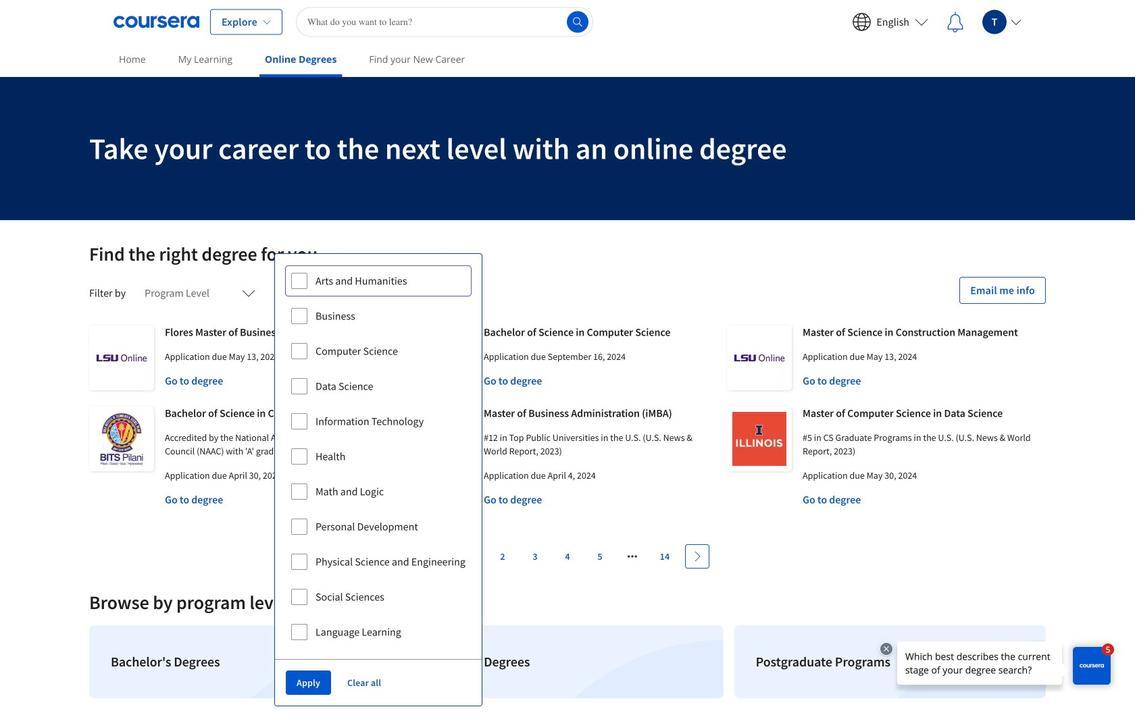 Task type: vqa. For each thing, say whether or not it's contained in the screenshot.
IT
no



Task type: locate. For each thing, give the bounding box(es) containing it.
1 horizontal spatial louisiana state university image
[[727, 326, 792, 391]]

coursera image
[[114, 11, 199, 33]]

1 horizontal spatial university of illinois at urbana-champaign image
[[727, 407, 792, 472]]

1 university of illinois at urbana-champaign image from the left
[[408, 407, 473, 472]]

0 horizontal spatial louisiana state university image
[[89, 326, 154, 391]]

louisiana state university image
[[89, 326, 154, 391], [727, 326, 792, 391]]

list
[[84, 620, 1051, 704]]

go to next page image
[[692, 551, 703, 562]]

None search field
[[296, 7, 593, 37]]

university of illinois at urbana-champaign image
[[408, 407, 473, 472], [727, 407, 792, 472]]

0 horizontal spatial university of illinois at urbana-champaign image
[[408, 407, 473, 472]]

1 louisiana state university image from the left
[[89, 326, 154, 391]]

birla institute of technology & science, pilani image
[[89, 407, 154, 472]]



Task type: describe. For each thing, give the bounding box(es) containing it.
options list list box
[[275, 254, 482, 659]]

actions toolbar
[[275, 659, 482, 706]]

2 university of illinois at urbana-champaign image from the left
[[727, 407, 792, 472]]

2 louisiana state university image from the left
[[727, 326, 792, 391]]



